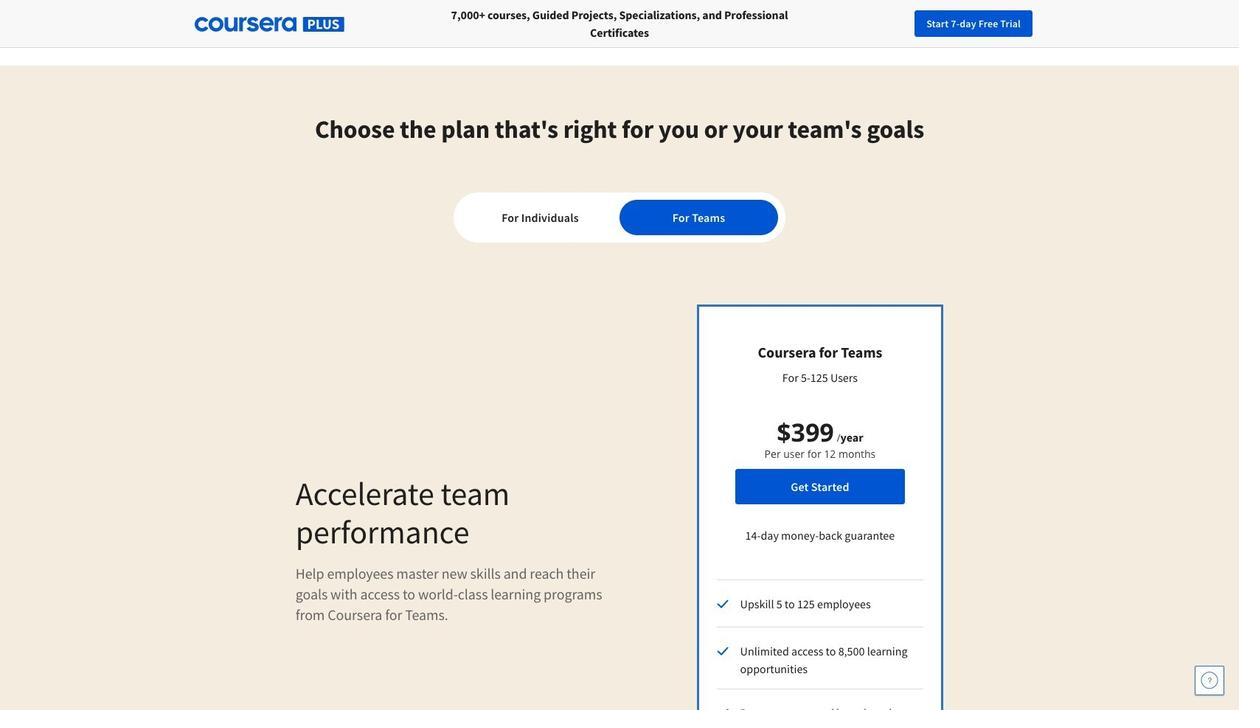 Task type: describe. For each thing, give the bounding box(es) containing it.
price comparison tab tab list
[[461, 200, 778, 235]]



Task type: locate. For each thing, give the bounding box(es) containing it.
None search field
[[314, 8, 672, 40]]

coursera image
[[124, 12, 218, 36]]

menu
[[728, 0, 1116, 48]]

menu item
[[944, 6, 1027, 42]]

help center image
[[1201, 672, 1219, 690]]

coursera plus image
[[195, 17, 345, 32]]



Task type: vqa. For each thing, say whether or not it's contained in the screenshot.
Menu
yes



